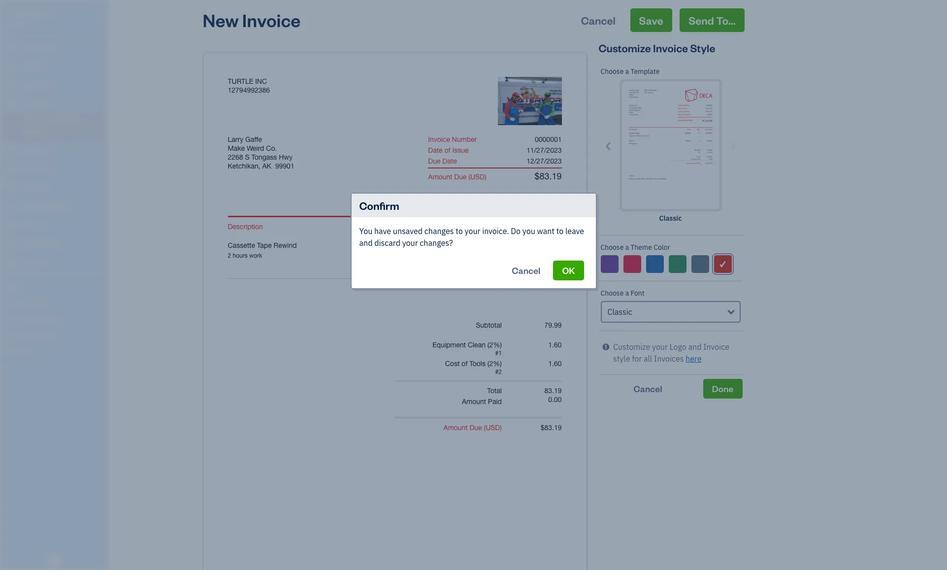 Task type: vqa. For each thing, say whether or not it's contained in the screenshot.
Projects
no



Task type: describe. For each thing, give the bounding box(es) containing it.
for
[[632, 354, 642, 364]]

a for template
[[626, 67, 629, 76]]

turtle inc owner
[[8, 9, 52, 27]]

1 (2%) from the top
[[488, 341, 502, 349]]

choose a template element
[[599, 60, 743, 236]]

ok button
[[554, 260, 584, 280]]

report image
[[6, 258, 18, 268]]

line total
[[533, 223, 562, 231]]

description
[[228, 223, 263, 231]]

1 vertical spatial date
[[443, 157, 457, 165]]

font
[[631, 289, 645, 298]]

1 # from the top
[[496, 350, 499, 357]]

choose a template
[[601, 67, 660, 76]]

1 vertical spatial )
[[500, 424, 502, 432]]

send
[[689, 13, 715, 27]]

inc for turtle inc owner
[[38, 9, 52, 19]]

qty
[[502, 223, 513, 231]]

classic
[[660, 214, 682, 223]]

new invoice
[[203, 8, 301, 32]]

payment image
[[6, 145, 18, 155]]

settings image
[[7, 346, 105, 354]]

cost
[[445, 360, 460, 368]]

exclamationcircle image
[[603, 341, 610, 353]]

timer image
[[6, 202, 18, 211]]

0 vertical spatial (
[[469, 173, 471, 181]]

ok
[[563, 264, 575, 276]]

you
[[523, 226, 536, 236]]

choose a font element
[[599, 281, 743, 331]]

a for font
[[626, 289, 629, 298]]

owner
[[8, 20, 26, 27]]

tongass
[[252, 153, 277, 161]]

gaffe
[[245, 136, 262, 143]]

changes?
[[420, 238, 453, 248]]

make
[[228, 144, 245, 152]]

choose a theme color
[[601, 243, 671, 252]]

2 (2%) from the top
[[488, 360, 502, 368]]

2 # from the top
[[496, 369, 499, 376]]

here
[[686, 354, 702, 364]]

0 vertical spatial date
[[428, 146, 443, 154]]

choose for choose a font
[[601, 289, 624, 298]]

to...
[[717, 13, 736, 27]]

items and services image
[[7, 314, 105, 322]]

expense image
[[6, 164, 18, 174]]

2 vertical spatial amount
[[444, 424, 468, 432]]

subtotal
[[476, 321, 502, 329]]

clean
[[468, 341, 486, 349]]

larry gaffe make weird co. 2268 s tongass hwy ketchikan, ak  99901
[[228, 136, 295, 170]]

and inside you have unsaved changes to your invoice. do you want to leave and discard your changes?
[[360, 238, 373, 248]]

all
[[644, 354, 653, 364]]

1 1.60 from the top
[[549, 341, 562, 349]]

a for theme
[[626, 243, 629, 252]]

2 vertical spatial cancel button
[[599, 379, 698, 399]]

bank connections image
[[7, 330, 105, 338]]

larry
[[228, 136, 244, 143]]

confirm
[[360, 198, 400, 212]]

total amount paid
[[462, 387, 502, 406]]

date of issue
[[428, 146, 469, 154]]

turtle inc 12794992386
[[228, 77, 270, 94]]

2 vertical spatial cancel
[[634, 383, 663, 394]]

done button
[[704, 379, 743, 399]]

turtle for turtle inc owner
[[8, 9, 36, 19]]

0 vertical spatial amount due ( usd )
[[428, 173, 487, 181]]

client image
[[6, 62, 18, 71]]

hwy
[[279, 153, 293, 161]]

1 horizontal spatial total
[[548, 223, 562, 231]]

send to...
[[689, 13, 736, 27]]

choose a theme color element
[[599, 236, 743, 281]]

customize invoice style
[[599, 41, 716, 55]]

estimate image
[[6, 80, 18, 90]]

co.
[[266, 144, 277, 152]]

12794992386
[[228, 86, 270, 94]]

83.19
[[545, 387, 562, 395]]

2268
[[228, 153, 243, 161]]

invoice inside customize your logo and invoice style for all invoices
[[704, 342, 730, 352]]



Task type: locate. For each thing, give the bounding box(es) containing it.
turtle
[[8, 9, 36, 19], [228, 77, 254, 85]]

cancel inside confirm dialog
[[512, 264, 541, 276]]

save
[[639, 13, 664, 27]]

1 vertical spatial amount due ( usd )
[[444, 424, 502, 432]]

1 a from the top
[[626, 67, 629, 76]]

cancel
[[581, 13, 616, 27], [512, 264, 541, 276], [634, 383, 663, 394]]

# up 2
[[496, 350, 499, 357]]

a left "font"
[[626, 289, 629, 298]]

0 vertical spatial cancel
[[581, 13, 616, 27]]

3 choose from the top
[[601, 289, 624, 298]]

0 vertical spatial usd
[[471, 173, 485, 181]]

ketchikan,
[[228, 162, 261, 170]]

2 horizontal spatial due
[[470, 424, 482, 432]]

0 vertical spatial inc
[[38, 9, 52, 19]]

cancel button
[[573, 8, 625, 32], [503, 260, 550, 280], [599, 379, 698, 399]]

1 vertical spatial amount
[[462, 398, 486, 406]]

1.60 up 83.19
[[549, 360, 562, 368]]

due
[[428, 157, 441, 165], [455, 173, 467, 181], [470, 424, 482, 432]]

2 vertical spatial choose
[[601, 289, 624, 298]]

( down the total amount paid
[[484, 424, 486, 432]]

and up here link on the bottom
[[689, 342, 702, 352]]

2 vertical spatial due
[[470, 424, 482, 432]]

0 vertical spatial due
[[428, 157, 441, 165]]

0 vertical spatial )
[[485, 173, 487, 181]]

0 horizontal spatial total
[[488, 387, 502, 395]]

money image
[[6, 220, 18, 230]]

to
[[456, 226, 463, 236], [557, 226, 564, 236]]

1 vertical spatial $83.19
[[541, 424, 562, 432]]

1 horizontal spatial your
[[465, 226, 481, 236]]

total inside the total amount paid
[[488, 387, 502, 395]]

0 horizontal spatial due
[[428, 157, 441, 165]]

your up "invoices"
[[653, 342, 668, 352]]

due down date of issue
[[428, 157, 441, 165]]

customize for customize your logo and invoice style for all invoices
[[614, 342, 651, 352]]

customize up 'for'
[[614, 342, 651, 352]]

due down "due date" at the top left of the page
[[455, 173, 467, 181]]

1 vertical spatial (
[[484, 424, 486, 432]]

0 vertical spatial a
[[626, 67, 629, 76]]

( down issue
[[469, 173, 471, 181]]

turtle inside turtle inc 12794992386
[[228, 77, 254, 85]]

cancel button for ok
[[503, 260, 550, 280]]

amount down the total amount paid
[[444, 424, 468, 432]]

choose left "font"
[[601, 289, 624, 298]]

save button
[[631, 8, 673, 32]]

1.60
[[549, 341, 562, 349], [549, 360, 562, 368]]

1 horizontal spatial (
[[484, 424, 486, 432]]

0.00
[[549, 396, 562, 404]]

1 vertical spatial due
[[455, 173, 467, 181]]

(2%) up 2
[[488, 360, 502, 368]]

amount due ( usd )
[[428, 173, 487, 181], [444, 424, 502, 432]]

inc inside turtle inc 12794992386
[[255, 77, 267, 85]]

number
[[452, 136, 477, 143]]

1 horizontal spatial usd
[[486, 424, 500, 432]]

1 horizontal spatial of
[[462, 360, 468, 368]]

cancel for ok
[[512, 264, 541, 276]]

a
[[626, 67, 629, 76], [626, 243, 629, 252], [626, 289, 629, 298]]

customize
[[599, 41, 651, 55], [614, 342, 651, 352]]

turtle for turtle inc 12794992386
[[228, 77, 254, 85]]

dashboard image
[[6, 43, 18, 53]]

0 vertical spatial $83.19
[[535, 171, 562, 181]]

of
[[445, 146, 451, 154], [462, 360, 468, 368]]

s
[[245, 153, 250, 161]]

0 vertical spatial cancel button
[[573, 8, 625, 32]]

due date
[[428, 157, 457, 165]]

1 vertical spatial a
[[626, 243, 629, 252]]

2 1.60 from the top
[[549, 360, 562, 368]]

team members image
[[7, 299, 105, 307]]

customize inside customize your logo and invoice style for all invoices
[[614, 342, 651, 352]]

amount left paid
[[462, 398, 486, 406]]

1.60 down the 79.99
[[549, 341, 562, 349]]

0 vertical spatial 1.60
[[549, 341, 562, 349]]

freshbooks image
[[46, 554, 62, 566]]

choose left template
[[601, 67, 624, 76]]

0 vertical spatial (2%)
[[488, 341, 502, 349]]

unsaved
[[393, 226, 423, 236]]

2 vertical spatial your
[[653, 342, 668, 352]]

style
[[691, 41, 716, 55]]

3 a from the top
[[626, 289, 629, 298]]

template
[[631, 67, 660, 76]]

1 vertical spatial cancel button
[[503, 260, 550, 280]]

equipment clean (2%) # 1 cost of tools (2%) # 2
[[433, 341, 502, 376]]

color
[[654, 243, 671, 252]]

1 horizontal spatial to
[[557, 226, 564, 236]]

1
[[499, 350, 502, 357]]

turtle inside turtle inc owner
[[8, 9, 36, 19]]

confirm dialog
[[0, 181, 948, 301]]

cancel button for save
[[573, 8, 625, 32]]

done
[[713, 383, 734, 394]]

and inside customize your logo and invoice style for all invoices
[[689, 342, 702, 352]]

0 horizontal spatial turtle
[[8, 9, 36, 19]]

1 vertical spatial usd
[[486, 424, 500, 432]]

(2%) up 1
[[488, 341, 502, 349]]

(2%)
[[488, 341, 502, 349], [488, 360, 502, 368]]

0 vertical spatial and
[[360, 238, 373, 248]]

your down unsaved
[[402, 238, 418, 248]]

2 choose from the top
[[601, 243, 624, 252]]

date down date of issue
[[443, 157, 457, 165]]

a left the theme
[[626, 243, 629, 252]]

1 vertical spatial (2%)
[[488, 360, 502, 368]]

1 vertical spatial inc
[[255, 77, 267, 85]]

1 vertical spatial your
[[402, 238, 418, 248]]

1 vertical spatial #
[[496, 369, 499, 376]]

tools
[[470, 360, 486, 368]]

your
[[465, 226, 481, 236], [402, 238, 418, 248], [653, 342, 668, 352]]

1 horizontal spatial turtle
[[228, 77, 254, 85]]

you have unsaved changes to your invoice. do you want to leave and discard your changes?
[[360, 226, 585, 248]]

of right cost
[[462, 360, 468, 368]]

total
[[548, 223, 562, 231], [488, 387, 502, 395]]

# down 1
[[496, 369, 499, 376]]

usd
[[471, 173, 485, 181], [486, 424, 500, 432]]

1 horizontal spatial due
[[455, 173, 467, 181]]

total up paid
[[488, 387, 502, 395]]

0 horizontal spatial of
[[445, 146, 451, 154]]

paid
[[488, 398, 502, 406]]

1 vertical spatial turtle
[[228, 77, 254, 85]]

invoice image
[[6, 99, 18, 109]]

2
[[499, 369, 502, 376]]

79.99
[[545, 321, 562, 329]]

next image
[[727, 140, 739, 152]]

inc inside turtle inc owner
[[38, 9, 52, 19]]

1 vertical spatial of
[[462, 360, 468, 368]]

date
[[428, 146, 443, 154], [443, 157, 457, 165]]

issue
[[453, 146, 469, 154]]

usd down paid
[[486, 424, 500, 432]]

0 horizontal spatial to
[[456, 226, 463, 236]]

to right want
[[557, 226, 564, 236]]

0 vertical spatial turtle
[[8, 9, 36, 19]]

0 vertical spatial your
[[465, 226, 481, 236]]

0 horizontal spatial (
[[469, 173, 471, 181]]

want
[[537, 226, 555, 236]]

theme
[[631, 243, 653, 252]]

inc for turtle inc 12794992386
[[255, 77, 267, 85]]

0 vertical spatial customize
[[599, 41, 651, 55]]

a left template
[[626, 67, 629, 76]]

0 vertical spatial #
[[496, 350, 499, 357]]

2 a from the top
[[626, 243, 629, 252]]

1 vertical spatial and
[[689, 342, 702, 352]]

have
[[375, 226, 391, 236]]

0 vertical spatial total
[[548, 223, 562, 231]]

style
[[614, 354, 631, 364]]

0 vertical spatial choose
[[601, 67, 624, 76]]

leave
[[566, 226, 585, 236]]

choose for choose a theme color
[[601, 243, 624, 252]]

1 horizontal spatial and
[[689, 342, 702, 352]]

to up item rate (usd) text field
[[456, 226, 463, 236]]

$83.19
[[535, 171, 562, 181], [541, 424, 562, 432]]

choose left the theme
[[601, 243, 624, 252]]

invoice number
[[428, 136, 477, 143]]

0 vertical spatial of
[[445, 146, 451, 154]]

weird
[[247, 144, 264, 152]]

2 vertical spatial a
[[626, 289, 629, 298]]

you
[[360, 226, 373, 236]]

1 vertical spatial customize
[[614, 342, 651, 352]]

83.19 0.00
[[545, 387, 562, 404]]

1 horizontal spatial cancel
[[581, 13, 616, 27]]

customize up choose a template
[[599, 41, 651, 55]]

send to... button
[[680, 8, 745, 32]]

line
[[533, 223, 546, 231]]

2 horizontal spatial cancel
[[634, 383, 663, 394]]

1 vertical spatial cancel
[[512, 264, 541, 276]]

total right line
[[548, 223, 562, 231]]

amount due ( usd ) down the total amount paid
[[444, 424, 502, 432]]

2 to from the left
[[557, 226, 564, 236]]

here link
[[686, 354, 702, 364]]

logo
[[670, 342, 687, 352]]

99901
[[275, 162, 295, 170]]

2 horizontal spatial your
[[653, 342, 668, 352]]

amount down "due date" at the top left of the page
[[428, 173, 453, 181]]

Enter an Item Description text field
[[228, 252, 414, 260]]

turtle up 12794992386
[[228, 77, 254, 85]]

choose
[[601, 67, 624, 76], [601, 243, 624, 252], [601, 289, 624, 298]]

apps image
[[7, 283, 105, 291]]

choose a font
[[601, 289, 645, 298]]

rate
[[449, 223, 464, 231]]

0 vertical spatial amount
[[428, 173, 453, 181]]

$83.19 down issue date in mm/dd/yyyy format text box on the right
[[535, 171, 562, 181]]

$83.19 down 0.00
[[541, 424, 562, 432]]

0 horizontal spatial cancel
[[512, 264, 541, 276]]

chart image
[[6, 239, 18, 249]]

choose for choose a template
[[601, 67, 624, 76]]

project image
[[6, 183, 18, 193]]

0 horizontal spatial your
[[402, 238, 418, 248]]

turtle up owner
[[8, 9, 36, 19]]

and down "you"
[[360, 238, 373, 248]]

changes
[[425, 226, 454, 236]]

inc
[[38, 9, 52, 19], [255, 77, 267, 85]]

your right rate
[[465, 226, 481, 236]]

amount inside the total amount paid
[[462, 398, 486, 406]]

do
[[511, 226, 521, 236]]

of up "due date" at the top left of the page
[[445, 146, 451, 154]]

Issue date in MM/DD/YYYY format text field
[[498, 146, 570, 154]]

customize your logo and invoice style for all invoices
[[614, 342, 730, 364]]

(
[[469, 173, 471, 181], [484, 424, 486, 432]]

and
[[360, 238, 373, 248], [689, 342, 702, 352]]

0 horizontal spatial inc
[[38, 9, 52, 19]]

your inside customize your logo and invoice style for all invoices
[[653, 342, 668, 352]]

main element
[[0, 0, 133, 570]]

1 to from the left
[[456, 226, 463, 236]]

Enter an Invoice # text field
[[534, 136, 562, 143]]

)
[[485, 173, 487, 181], [500, 424, 502, 432]]

cancel for save
[[581, 13, 616, 27]]

invoices
[[654, 354, 684, 364]]

date up "due date" at the top left of the page
[[428, 146, 443, 154]]

1 vertical spatial choose
[[601, 243, 624, 252]]

amount due ( usd ) down "due date" at the top left of the page
[[428, 173, 487, 181]]

1 horizontal spatial inc
[[255, 77, 267, 85]]

Item Rate (USD) text field
[[442, 241, 464, 249]]

amount
[[428, 173, 453, 181], [462, 398, 486, 406], [444, 424, 468, 432]]

invoice.
[[483, 226, 509, 236]]

customize for customize invoice style
[[599, 41, 651, 55]]

discard
[[375, 238, 401, 248]]

of inside equipment clean (2%) # 1 cost of tools (2%) # 2
[[462, 360, 468, 368]]

0 horizontal spatial and
[[360, 238, 373, 248]]

usd down number
[[471, 173, 485, 181]]

1 vertical spatial total
[[488, 387, 502, 395]]

0 horizontal spatial usd
[[471, 173, 485, 181]]

1 vertical spatial 1.60
[[549, 360, 562, 368]]

new
[[203, 8, 239, 32]]

1 horizontal spatial )
[[500, 424, 502, 432]]

previous image
[[603, 140, 615, 152]]

equipment
[[433, 341, 466, 349]]

0 horizontal spatial )
[[485, 173, 487, 181]]

1 choose from the top
[[601, 67, 624, 76]]

due down the total amount paid
[[470, 424, 482, 432]]



